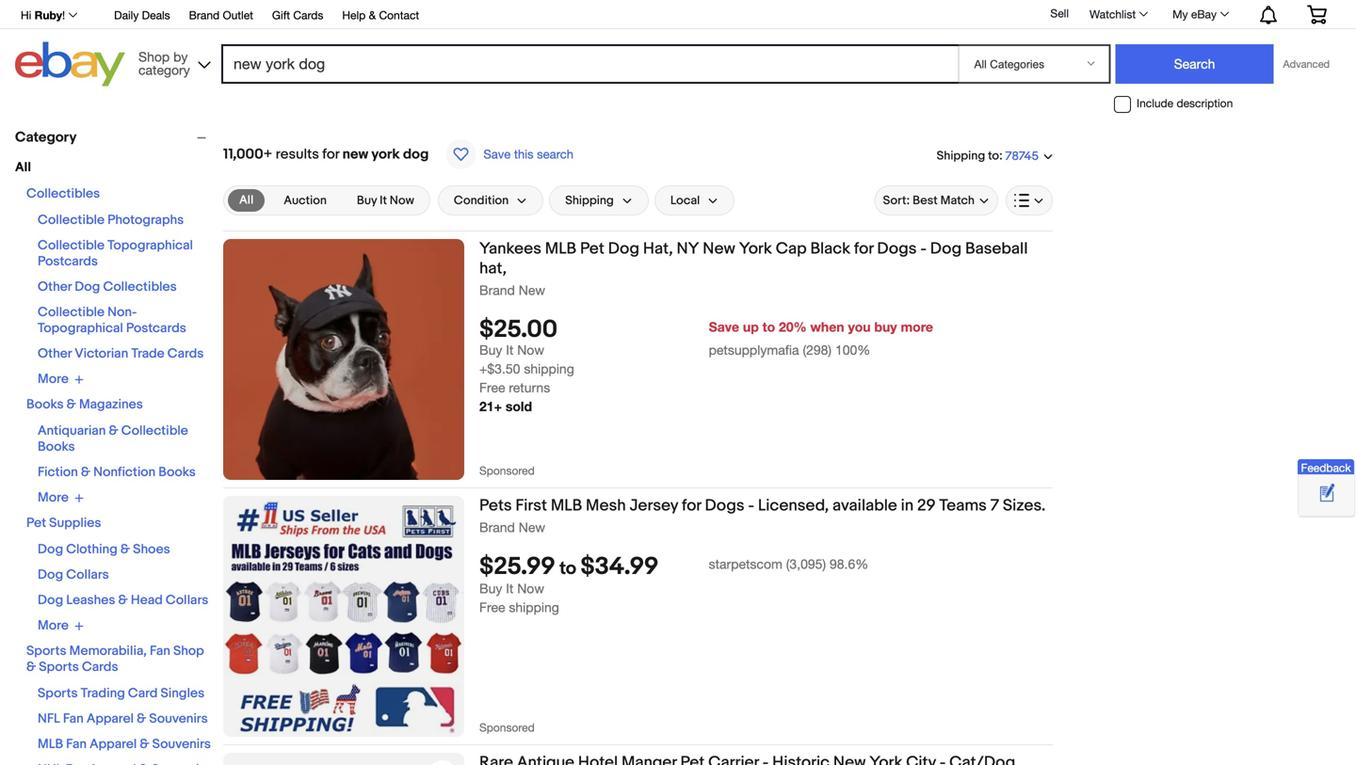 Task type: describe. For each thing, give the bounding box(es) containing it.
0 vertical spatial new
[[703, 239, 735, 259]]

shop by category
[[138, 49, 190, 78]]

daily deals link
[[114, 6, 170, 26]]

- inside pets first mlb mesh jersey for dogs - licensed, available in 29 teams 7 sizes. brand new
[[748, 496, 754, 516]]

condition button
[[438, 186, 544, 216]]

brand inside pets first mlb mesh jersey for dogs - licensed, available in 29 teams 7 sizes. brand new
[[479, 520, 515, 535]]

books & magazines link
[[26, 397, 143, 413]]

collectible non- topographical postcards link
[[38, 305, 186, 337]]

save this search button
[[440, 138, 579, 170]]

dog collars link
[[38, 567, 109, 583]]

non-
[[107, 305, 137, 321]]

your shopping cart image
[[1306, 5, 1328, 24]]

nfl fan apparel & souvenirs link
[[38, 712, 208, 728]]

& left the "head"
[[118, 593, 128, 609]]

more
[[901, 319, 933, 335]]

fiction & nonfiction books link
[[38, 465, 196, 481]]

pets first mlb mesh jersey for dogs - licensed, available in 29 teams 7 sizes. link
[[479, 496, 1053, 519]]

2 sponsored text field from the top
[[479, 685, 544, 737]]

memorabilia,
[[69, 644, 147, 660]]

(298)
[[803, 343, 832, 358]]

magazines
[[79, 397, 143, 413]]

fiction
[[38, 465, 78, 481]]

1 horizontal spatial postcards
[[126, 321, 186, 337]]

collectible photographs link
[[38, 212, 184, 228]]

brand inside yankees mlb pet dog hat, ny new york cap black for dogs - dog baseball hat, brand new
[[479, 283, 515, 298]]

none submit inside shop by category banner
[[1116, 44, 1274, 84]]

victorian
[[75, 346, 128, 362]]

20%
[[779, 319, 807, 335]]

singles
[[161, 686, 205, 702]]

match
[[941, 193, 975, 208]]

1 vertical spatial fan
[[63, 712, 84, 728]]

1 other from the top
[[38, 279, 72, 295]]

dog clothing & shoes dog collars dog leashes & head collars
[[38, 542, 208, 609]]

antiquarian & collectible books fiction & nonfiction books
[[38, 423, 196, 481]]

78745
[[1005, 149, 1039, 164]]

listing options selector. list view selected. image
[[1014, 193, 1045, 208]]

fan inside sports memorabilia, fan shop & sports cards
[[150, 644, 170, 660]]

+$3.50
[[479, 361, 520, 377]]

2 vertical spatial fan
[[66, 737, 87, 753]]

mlb fan apparel & souvenirs link
[[38, 737, 211, 753]]

brand inside 'link'
[[189, 8, 220, 22]]

0 vertical spatial topographical
[[107, 238, 193, 254]]

0 vertical spatial now
[[390, 193, 414, 208]]

All selected text field
[[239, 192, 254, 209]]

shoes
[[133, 542, 170, 558]]

main content containing $25.00
[[223, 120, 1053, 766]]

1 more button from the top
[[38, 372, 84, 388]]

petsupplymafia (298) 100% +$3.50 shipping free returns 21+ sold
[[479, 343, 871, 415]]

collectible down the collectible photographs link
[[38, 238, 105, 254]]

0 vertical spatial souvenirs
[[149, 712, 208, 728]]

for inside pets first mlb mesh jersey for dogs - licensed, available in 29 teams 7 sizes. brand new
[[682, 496, 701, 516]]

pet inside yankees mlb pet dog hat, ny new york cap black for dogs - dog baseball hat, brand new
[[580, 239, 605, 259]]

category button
[[15, 129, 215, 146]]

petsupplymafia
[[709, 343, 799, 358]]

now inside the save up to 20% when you buy more buy it now
[[517, 343, 544, 358]]

auction
[[284, 193, 327, 208]]

to for $34.99
[[560, 558, 576, 580]]

mlb inside pets first mlb mesh jersey for dogs - licensed, available in 29 teams 7 sizes. brand new
[[551, 496, 582, 516]]

& left shoes on the left
[[120, 542, 130, 558]]

0 vertical spatial apparel
[[86, 712, 134, 728]]

ruby
[[35, 8, 62, 22]]

collectible photographs collectible topographical postcards other dog collectibles collectible non- topographical postcards other victorian trade cards
[[38, 212, 204, 362]]

buy inside the save up to 20% when you buy more buy it now
[[479, 343, 502, 358]]

buy it now
[[357, 193, 414, 208]]

pet supplies
[[26, 516, 101, 532]]

daily deals
[[114, 8, 170, 22]]

local
[[670, 193, 700, 208]]

dog down the sort: best match dropdown button
[[930, 239, 962, 259]]

shipping inside the starpetscom (3,095) 98.6% buy it now free shipping
[[509, 600, 559, 616]]

help & contact
[[342, 8, 419, 22]]

in
[[901, 496, 914, 516]]

$25.99
[[479, 553, 556, 582]]

watchlist link
[[1079, 3, 1157, 25]]

brand outlet link
[[189, 6, 253, 26]]

include
[[1137, 97, 1174, 110]]

dog leashes & head collars link
[[38, 593, 208, 609]]

11,000
[[223, 146, 263, 163]]

1 sponsored text field from the top
[[479, 428, 544, 480]]

pets first mlb mesh jersey for dogs - licensed, available in 29 teams 7 sizes. image
[[223, 496, 464, 737]]

& up antiquarian at the bottom left of page
[[67, 397, 76, 413]]

2 more button from the top
[[38, 490, 84, 506]]

sell
[[1051, 7, 1069, 20]]

0 horizontal spatial all
[[15, 160, 31, 176]]

0 vertical spatial collars
[[66, 567, 109, 583]]

new
[[343, 146, 368, 163]]

1 sponsored from the top
[[479, 464, 535, 478]]

save this search
[[483, 147, 574, 162]]

$34.99
[[580, 553, 659, 582]]

starpetscom (3,095) 98.6% buy it now free shipping
[[479, 557, 869, 616]]

antiquarian & collectible books link
[[38, 423, 188, 455]]

search
[[537, 147, 574, 162]]

$25.99 to $34.99
[[479, 553, 659, 582]]

contact
[[379, 8, 419, 22]]

more for first more button
[[38, 372, 69, 388]]

results
[[276, 146, 319, 163]]

to inside the save up to 20% when you buy more buy it now
[[763, 319, 775, 335]]

sports for sports trading card singles nfl fan apparel & souvenirs mlb fan apparel & souvenirs
[[38, 686, 78, 702]]

sports memorabilia, fan shop & sports cards
[[26, 644, 204, 676]]

& inside sports memorabilia, fan shop & sports cards
[[26, 660, 36, 676]]

(3,095)
[[786, 557, 826, 572]]

& down the card
[[137, 712, 146, 728]]

pet supplies link
[[26, 516, 101, 532]]

1 vertical spatial new
[[519, 283, 545, 298]]

to for :
[[988, 149, 999, 163]]

trade
[[131, 346, 165, 362]]

head
[[131, 593, 163, 609]]

deals
[[142, 8, 170, 22]]

feedback
[[1301, 461, 1351, 474]]

0 horizontal spatial for
[[322, 146, 339, 163]]

shipping to : 78745
[[937, 149, 1039, 164]]

help
[[342, 8, 366, 22]]

baseball
[[965, 239, 1028, 259]]

advanced
[[1283, 58, 1330, 70]]

hi ruby !
[[21, 8, 65, 22]]

yankees mlb pet dog hat, ny new york cap black for dogs - dog baseball hat, link
[[479, 239, 1053, 282]]

shipping for shipping
[[565, 193, 614, 208]]

yankees mlb pet dog hat, ny new york cap black for dogs - dog baseball hat, brand new
[[479, 239, 1028, 298]]

gift cards link
[[272, 6, 323, 26]]

7
[[991, 496, 999, 516]]



Task type: locate. For each thing, give the bounding box(es) containing it.
0 vertical spatial pet
[[580, 239, 605, 259]]

Search for anything text field
[[224, 46, 955, 82]]

it inside buy it now link
[[380, 193, 387, 208]]

0 vertical spatial sponsored
[[479, 464, 535, 478]]

0 horizontal spatial to
[[560, 558, 576, 580]]

yankees
[[479, 239, 542, 259]]

dog clothing & shoes link
[[38, 542, 170, 558]]

cards up trading
[[82, 660, 118, 676]]

mesh
[[586, 496, 626, 516]]

brand outlet
[[189, 8, 253, 22]]

postcards up trade
[[126, 321, 186, 337]]

shop left the by
[[138, 49, 170, 65]]

2 vertical spatial now
[[517, 581, 544, 597]]

apparel down trading
[[86, 712, 134, 728]]

advanced link
[[1274, 45, 1339, 83]]

more button down fiction
[[38, 490, 84, 506]]

dog down 'pet supplies'
[[38, 567, 63, 583]]

1 horizontal spatial dogs
[[877, 239, 917, 259]]

include description
[[1137, 97, 1233, 110]]

1 vertical spatial souvenirs
[[152, 737, 211, 753]]

0 vertical spatial cards
[[293, 8, 323, 22]]

outlet
[[223, 8, 253, 22]]

1 vertical spatial save
[[709, 319, 739, 335]]

&
[[369, 8, 376, 22], [67, 397, 76, 413], [109, 423, 118, 439], [81, 465, 90, 481], [120, 542, 130, 558], [118, 593, 128, 609], [26, 660, 36, 676], [137, 712, 146, 728], [140, 737, 149, 753]]

1 vertical spatial collars
[[166, 593, 208, 609]]

sports inside sports trading card singles nfl fan apparel & souvenirs mlb fan apparel & souvenirs
[[38, 686, 78, 702]]

save inside button
[[483, 147, 511, 162]]

+
[[263, 146, 272, 163]]

pets
[[479, 496, 512, 516]]

2 horizontal spatial to
[[988, 149, 999, 163]]

when
[[810, 319, 844, 335]]

watchlist
[[1090, 8, 1136, 21]]

0 horizontal spatial save
[[483, 147, 511, 162]]

0 vertical spatial free
[[479, 380, 505, 396]]

3 more from the top
[[38, 618, 69, 634]]

by
[[173, 49, 188, 65]]

collectible down collectibles link
[[38, 212, 105, 228]]

new down first
[[519, 520, 545, 535]]

1 horizontal spatial -
[[920, 239, 927, 259]]

0 horizontal spatial shipping
[[565, 193, 614, 208]]

all down 11,000
[[239, 193, 254, 208]]

available
[[833, 496, 897, 516]]

0 vertical spatial books
[[26, 397, 64, 413]]

save inside the save up to 20% when you buy more buy it now
[[709, 319, 739, 335]]

pet down shipping dropdown button
[[580, 239, 605, 259]]

0 horizontal spatial collectibles
[[26, 186, 100, 202]]

heading
[[479, 753, 1016, 766]]

it down york
[[380, 193, 387, 208]]

& down magazines on the bottom
[[109, 423, 118, 439]]

sports memorabilia, fan shop & sports cards link
[[26, 644, 204, 676]]

0 vertical spatial sponsored text field
[[479, 428, 544, 480]]

2 horizontal spatial for
[[854, 239, 874, 259]]

cards inside sports memorabilia, fan shop & sports cards
[[82, 660, 118, 676]]

collars right the "head"
[[166, 593, 208, 609]]

2 vertical spatial books
[[158, 465, 196, 481]]

& left memorabilia,
[[26, 660, 36, 676]]

dog inside collectible photographs collectible topographical postcards other dog collectibles collectible non- topographical postcards other victorian trade cards
[[75, 279, 100, 295]]

now up +$3.50
[[517, 343, 544, 358]]

sort:
[[883, 193, 910, 208]]

cards inside "account" navigation
[[293, 8, 323, 22]]

account navigation
[[10, 0, 1341, 29]]

buy up +$3.50
[[479, 343, 502, 358]]

2 sponsored from the top
[[479, 721, 535, 735]]

dog
[[403, 146, 429, 163]]

now inside the starpetscom (3,095) 98.6% buy it now free shipping
[[517, 581, 544, 597]]

0 vertical spatial other
[[38, 279, 72, 295]]

to right "up"
[[763, 319, 775, 335]]

shipping up the returns
[[524, 361, 574, 377]]

mlb right yankees
[[545, 239, 577, 259]]

to inside shipping to : 78745
[[988, 149, 999, 163]]

2 vertical spatial new
[[519, 520, 545, 535]]

-
[[920, 239, 927, 259], [748, 496, 754, 516]]

& down nfl fan apparel & souvenirs 'link'
[[140, 737, 149, 753]]

brand down hat,
[[479, 283, 515, 298]]

sold
[[506, 399, 532, 415]]

shop by category banner
[[10, 0, 1341, 91]]

you
[[848, 319, 871, 335]]

apparel
[[86, 712, 134, 728], [90, 737, 137, 753]]

1 vertical spatial other
[[38, 346, 72, 362]]

1 vertical spatial sponsored text field
[[479, 685, 544, 737]]

0 horizontal spatial collars
[[66, 567, 109, 583]]

first
[[516, 496, 547, 516]]

2 vertical spatial buy
[[479, 581, 502, 597]]

2 vertical spatial more
[[38, 618, 69, 634]]

2 vertical spatial brand
[[479, 520, 515, 535]]

1 vertical spatial brand
[[479, 283, 515, 298]]

1 vertical spatial topographical
[[38, 321, 123, 337]]

cards right gift
[[293, 8, 323, 22]]

sports for sports memorabilia, fan shop & sports cards
[[26, 644, 66, 660]]

shop inside sports memorabilia, fan shop & sports cards
[[173, 644, 204, 660]]

save left this at the top left
[[483, 147, 511, 162]]

- down 'best'
[[920, 239, 927, 259]]

1 vertical spatial collectibles
[[103, 279, 177, 295]]

save
[[483, 147, 511, 162], [709, 319, 739, 335]]

3 more button from the top
[[38, 618, 84, 634]]

it up +$3.50
[[506, 343, 514, 358]]

1 vertical spatial apparel
[[90, 737, 137, 753]]

1 horizontal spatial all
[[239, 193, 254, 208]]

1 vertical spatial buy
[[479, 343, 502, 358]]

now down first
[[517, 581, 544, 597]]

more down leashes on the bottom
[[38, 618, 69, 634]]

1 vertical spatial all
[[239, 193, 254, 208]]

2 vertical spatial it
[[506, 581, 514, 597]]

shop inside shop by category
[[138, 49, 170, 65]]

main content
[[223, 120, 1053, 766]]

collectible down other dog collectibles link
[[38, 305, 105, 321]]

0 vertical spatial mlb
[[545, 239, 577, 259]]

card
[[128, 686, 158, 702]]

new
[[703, 239, 735, 259], [519, 283, 545, 298], [519, 520, 545, 535]]

0 vertical spatial save
[[483, 147, 511, 162]]

mlb right first
[[551, 496, 582, 516]]

2 other from the top
[[38, 346, 72, 362]]

1 vertical spatial books
[[38, 439, 75, 455]]

buy it now link
[[346, 189, 426, 212]]

100%
[[835, 343, 871, 358]]

0 vertical spatial fan
[[150, 644, 170, 660]]

free
[[479, 380, 505, 396], [479, 600, 505, 616]]

for right black on the right top of page
[[854, 239, 874, 259]]

shipping down $25.99
[[509, 600, 559, 616]]

dog down pet supplies link on the bottom of page
[[38, 542, 63, 558]]

1 horizontal spatial cards
[[167, 346, 204, 362]]

mlb down nfl
[[38, 737, 63, 753]]

all link
[[228, 189, 265, 212]]

2 vertical spatial more button
[[38, 618, 84, 634]]

more up books & magazines link
[[38, 372, 69, 388]]

new inside pets first mlb mesh jersey for dogs - licensed, available in 29 teams 7 sizes. brand new
[[519, 520, 545, 535]]

my ebay
[[1173, 8, 1217, 21]]

save for this
[[483, 147, 511, 162]]

1 vertical spatial dogs
[[705, 496, 745, 516]]

category
[[15, 129, 77, 146]]

more button down leashes on the bottom
[[38, 618, 84, 634]]

pet left supplies
[[26, 516, 46, 532]]

2 vertical spatial to
[[560, 558, 576, 580]]

collectible inside antiquarian & collectible books fiction & nonfiction books
[[121, 423, 188, 439]]

to inside $25.99 to $34.99
[[560, 558, 576, 580]]

ebay
[[1191, 8, 1217, 21]]

gift
[[272, 8, 290, 22]]

1 vertical spatial for
[[854, 239, 874, 259]]

0 vertical spatial shipping
[[524, 361, 574, 377]]

1 horizontal spatial pet
[[580, 239, 605, 259]]

dog up collectible non- topographical postcards link on the top of page
[[75, 279, 100, 295]]

0 vertical spatial collectibles
[[26, 186, 100, 202]]

dog left hat,
[[608, 239, 640, 259]]

2 vertical spatial mlb
[[38, 737, 63, 753]]

new right ny
[[703, 239, 735, 259]]

pets first mlb mesh jersey for dogs - licensed, available in 29 teams 7 sizes. heading
[[479, 496, 1046, 516]]

1 vertical spatial -
[[748, 496, 754, 516]]

dogs down sort:
[[877, 239, 917, 259]]

1 vertical spatial it
[[506, 343, 514, 358]]

yankees mlb pet dog hat, ny new york cap black for dogs - dog baseball hat, heading
[[479, 239, 1028, 279]]

0 horizontal spatial shop
[[138, 49, 170, 65]]

0 vertical spatial shipping
[[937, 149, 985, 163]]

1 horizontal spatial shipping
[[937, 149, 985, 163]]

0 vertical spatial all
[[15, 160, 31, 176]]

books & magazines
[[26, 397, 143, 413]]

antiquarian
[[38, 423, 106, 439]]

cards
[[293, 8, 323, 22], [167, 346, 204, 362], [82, 660, 118, 676]]

0 vertical spatial more button
[[38, 372, 84, 388]]

for right "jersey"
[[682, 496, 701, 516]]

0 horizontal spatial -
[[748, 496, 754, 516]]

2 free from the top
[[479, 600, 505, 616]]

1 vertical spatial postcards
[[126, 321, 186, 337]]

more down fiction
[[38, 490, 69, 506]]

1 horizontal spatial save
[[709, 319, 739, 335]]

dogs inside pets first mlb mesh jersey for dogs - licensed, available in 29 teams 7 sizes. brand new
[[705, 496, 745, 516]]

daily
[[114, 8, 139, 22]]

buy down new
[[357, 193, 377, 208]]

0 horizontal spatial dogs
[[705, 496, 745, 516]]

up
[[743, 319, 759, 335]]

books up antiquarian at the bottom left of page
[[26, 397, 64, 413]]

dog down 'dog collars' link
[[38, 593, 63, 609]]

buy inside the starpetscom (3,095) 98.6% buy it now free shipping
[[479, 581, 502, 597]]

topographical
[[107, 238, 193, 254], [38, 321, 123, 337]]

more for first more button from the bottom of the page
[[38, 618, 69, 634]]

1 more from the top
[[38, 372, 69, 388]]

collectibles inside collectible photographs collectible topographical postcards other dog collectibles collectible non- topographical postcards other victorian trade cards
[[103, 279, 177, 295]]

cards inside collectible photographs collectible topographical postcards other dog collectibles collectible non- topographical postcards other victorian trade cards
[[167, 346, 204, 362]]

dogs up starpetscom in the bottom right of the page
[[705, 496, 745, 516]]

collars
[[66, 567, 109, 583], [166, 593, 208, 609]]

to right $25.99
[[560, 558, 576, 580]]

1 vertical spatial mlb
[[551, 496, 582, 516]]

clothing
[[66, 542, 118, 558]]

this
[[514, 147, 534, 162]]

collectible down magazines on the bottom
[[121, 423, 188, 439]]

jersey
[[630, 496, 678, 516]]

nonfiction
[[93, 465, 156, 481]]

0 vertical spatial -
[[920, 239, 927, 259]]

topographical up victorian
[[38, 321, 123, 337]]

fan down nfl fan apparel & souvenirs 'link'
[[66, 737, 87, 753]]

collectibles up 'non-'
[[103, 279, 177, 295]]

supplies
[[49, 516, 101, 532]]

collectible topographical postcards link
[[38, 238, 193, 270]]

ny
[[677, 239, 699, 259]]

0 horizontal spatial pet
[[26, 516, 46, 532]]

apparel down nfl fan apparel & souvenirs 'link'
[[90, 737, 137, 753]]

new up $25.00
[[519, 283, 545, 298]]

0 vertical spatial shop
[[138, 49, 170, 65]]

shipping left :
[[937, 149, 985, 163]]

mlb
[[545, 239, 577, 259], [551, 496, 582, 516], [38, 737, 63, 753]]

mlb inside yankees mlb pet dog hat, ny new york cap black for dogs - dog baseball hat, brand new
[[545, 239, 577, 259]]

fan right nfl
[[63, 712, 84, 728]]

yankees mlb pet dog hat, ny new york cap black for dogs - dog baseball hat, image
[[223, 239, 464, 480]]

0 horizontal spatial postcards
[[38, 254, 98, 270]]

free inside petsupplymafia (298) 100% +$3.50 shipping free returns 21+ sold
[[479, 380, 505, 396]]

save for up
[[709, 319, 739, 335]]

now down dog
[[390, 193, 414, 208]]

1 horizontal spatial collectibles
[[103, 279, 177, 295]]

other up collectible non- topographical postcards link on the top of page
[[38, 279, 72, 295]]

licensed,
[[758, 496, 829, 516]]

shop up singles
[[173, 644, 204, 660]]

for inside yankees mlb pet dog hat, ny new york cap black for dogs - dog baseball hat, brand new
[[854, 239, 874, 259]]

gift cards
[[272, 8, 323, 22]]

fan
[[150, 644, 170, 660], [63, 712, 84, 728], [66, 737, 87, 753]]

it down 'pets'
[[506, 581, 514, 597]]

& right help
[[369, 8, 376, 22]]

1 vertical spatial more button
[[38, 490, 84, 506]]

dogs
[[877, 239, 917, 259], [705, 496, 745, 516]]

2 vertical spatial cards
[[82, 660, 118, 676]]

0 vertical spatial postcards
[[38, 254, 98, 270]]

it
[[380, 193, 387, 208], [506, 343, 514, 358], [506, 581, 514, 597]]

1 free from the top
[[479, 380, 505, 396]]

1 vertical spatial shipping
[[509, 600, 559, 616]]

save left "up"
[[709, 319, 739, 335]]

0 vertical spatial buy
[[357, 193, 377, 208]]

postcards up other dog collectibles link
[[38, 254, 98, 270]]

1 vertical spatial shop
[[173, 644, 204, 660]]

:
[[999, 149, 1003, 163]]

fan up the card
[[150, 644, 170, 660]]

1 vertical spatial free
[[479, 600, 505, 616]]

None submit
[[1116, 44, 1274, 84]]

shipping inside shipping to : 78745
[[937, 149, 985, 163]]

more for second more button
[[38, 490, 69, 506]]

it inside the starpetscom (3,095) 98.6% buy it now free shipping
[[506, 581, 514, 597]]

0 vertical spatial it
[[380, 193, 387, 208]]

other left victorian
[[38, 346, 72, 362]]

brand down 'pets'
[[479, 520, 515, 535]]

mlb inside sports trading card singles nfl fan apparel & souvenirs mlb fan apparel & souvenirs
[[38, 737, 63, 753]]

1 vertical spatial shipping
[[565, 193, 614, 208]]

to left 78745
[[988, 149, 999, 163]]

1 horizontal spatial to
[[763, 319, 775, 335]]

1 horizontal spatial shop
[[173, 644, 204, 660]]

for
[[322, 146, 339, 163], [854, 239, 874, 259], [682, 496, 701, 516]]

1 vertical spatial more
[[38, 490, 69, 506]]

shipping for shipping to : 78745
[[937, 149, 985, 163]]

sell link
[[1042, 7, 1077, 20]]

all down category
[[15, 160, 31, 176]]

1 vertical spatial pet
[[26, 516, 46, 532]]

leashes
[[66, 593, 115, 609]]

dog
[[608, 239, 640, 259], [930, 239, 962, 259], [75, 279, 100, 295], [38, 542, 63, 558], [38, 567, 63, 583], [38, 593, 63, 609]]

free inside the starpetscom (3,095) 98.6% buy it now free shipping
[[479, 600, 505, 616]]

dogs inside yankees mlb pet dog hat, ny new york cap black for dogs - dog baseball hat, brand new
[[877, 239, 917, 259]]

all inside main content
[[239, 193, 254, 208]]

shipping down search
[[565, 193, 614, 208]]

books up fiction
[[38, 439, 75, 455]]

1 horizontal spatial collars
[[166, 593, 208, 609]]

1 vertical spatial sponsored
[[479, 721, 535, 735]]

sports trading card singles nfl fan apparel & souvenirs mlb fan apparel & souvenirs
[[38, 686, 211, 753]]

shipping inside petsupplymafia (298) 100% +$3.50 shipping free returns 21+ sold
[[524, 361, 574, 377]]

shop
[[138, 49, 170, 65], [173, 644, 204, 660]]

more button up books & magazines link
[[38, 372, 84, 388]]

- left licensed,
[[748, 496, 754, 516]]

starpetscom
[[709, 557, 783, 572]]

buy down 'pets'
[[479, 581, 502, 597]]

returns
[[509, 380, 550, 396]]

brand left outlet
[[189, 8, 220, 22]]

0 vertical spatial to
[[988, 149, 999, 163]]

it inside the save up to 20% when you buy more buy it now
[[506, 343, 514, 358]]

shipping inside dropdown button
[[565, 193, 614, 208]]

now
[[390, 193, 414, 208], [517, 343, 544, 358], [517, 581, 544, 597]]

free down $25.99
[[479, 600, 505, 616]]

collars up leashes on the bottom
[[66, 567, 109, 583]]

0 vertical spatial brand
[[189, 8, 220, 22]]

free up 21+
[[479, 380, 505, 396]]

& right fiction
[[81, 465, 90, 481]]

topographical down "photographs"
[[107, 238, 193, 254]]

1 vertical spatial cards
[[167, 346, 204, 362]]

2 horizontal spatial cards
[[293, 8, 323, 22]]

pets first mlb mesh jersey for dogs - licensed, available in 29 teams 7 sizes. brand new
[[479, 496, 1046, 535]]

21+
[[479, 399, 502, 415]]

collectibles up the collectible photographs link
[[26, 186, 100, 202]]

0 vertical spatial more
[[38, 372, 69, 388]]

11,000 + results for new york dog
[[223, 146, 429, 163]]

for left new
[[322, 146, 339, 163]]

0 vertical spatial dogs
[[877, 239, 917, 259]]

- inside yankees mlb pet dog hat, ny new york cap black for dogs - dog baseball hat, brand new
[[920, 239, 927, 259]]

1 vertical spatial now
[[517, 343, 544, 358]]

1 horizontal spatial for
[[682, 496, 701, 516]]

$25.00
[[479, 316, 558, 345]]

other victorian trade cards link
[[38, 346, 204, 362]]

watch rare antique hotel manger pet carrier - historic new york city - cat/dog handbag image
[[431, 764, 454, 766]]

local button
[[654, 186, 735, 216]]

2 more from the top
[[38, 490, 69, 506]]

brand
[[189, 8, 220, 22], [479, 283, 515, 298], [479, 520, 515, 535]]

books right nonfiction
[[158, 465, 196, 481]]

cards right trade
[[167, 346, 204, 362]]

1 vertical spatial to
[[763, 319, 775, 335]]

Sponsored text field
[[479, 428, 544, 480], [479, 685, 544, 737]]

& inside help & contact link
[[369, 8, 376, 22]]

hat,
[[643, 239, 673, 259]]

description
[[1177, 97, 1233, 110]]

!
[[62, 8, 65, 22]]



Task type: vqa. For each thing, say whether or not it's contained in the screenshot.
the top Postcards
yes



